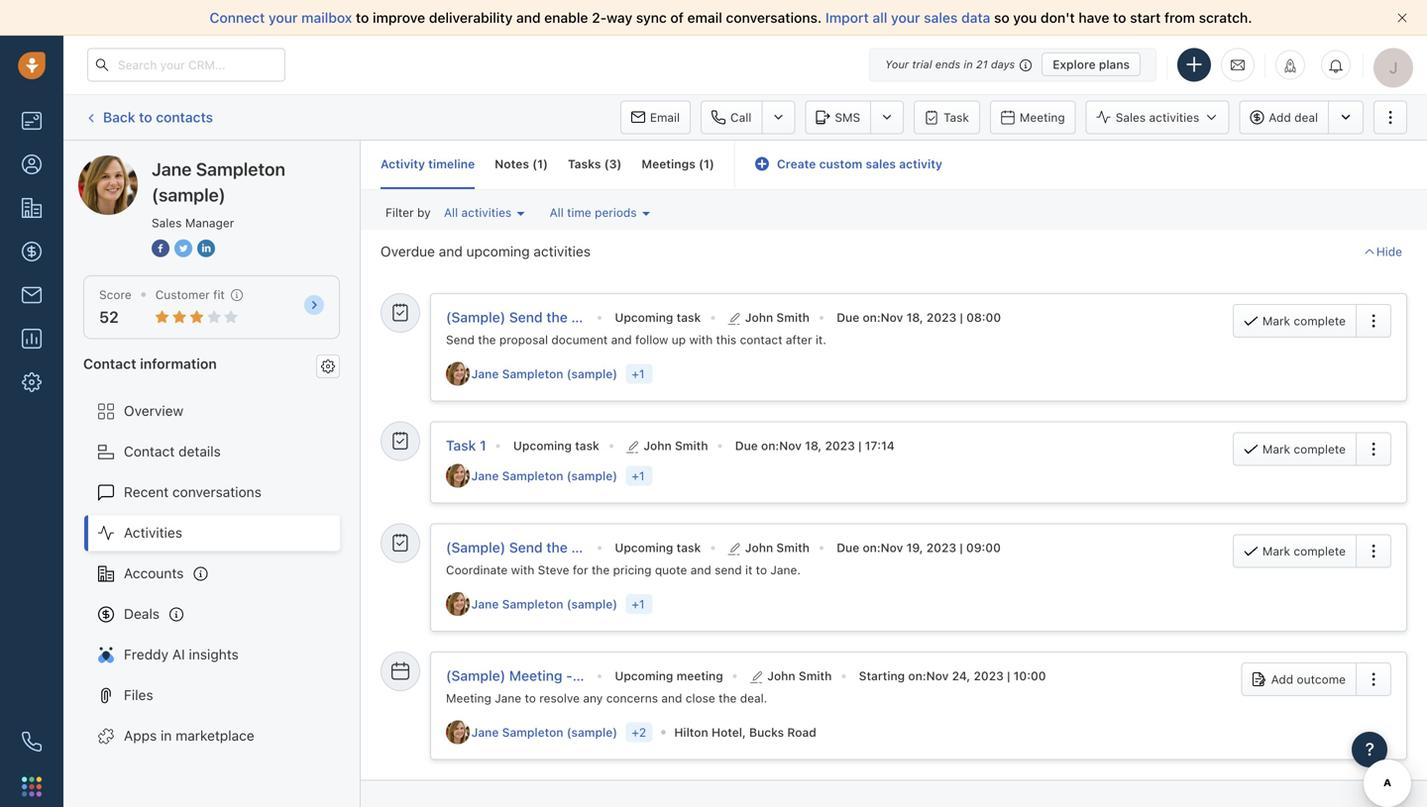 Task type: describe. For each thing, give the bounding box(es) containing it.
0 horizontal spatial proposal
[[499, 333, 548, 347]]

(sample) up the manager
[[224, 155, 281, 171]]

to right it
[[756, 563, 767, 577]]

add for add deal
[[1269, 110, 1291, 124]]

upcoming for task 1
[[513, 439, 572, 453]]

john smith for task 1
[[644, 439, 708, 453]]

tasks image for (sample) send the pricing quote
[[391, 534, 409, 552]]

timeline
[[428, 157, 475, 171]]

jane sampleton (sample) down resolve
[[471, 726, 617, 740]]

(sample) for 3rd jane sampleton (sample) link from the top
[[567, 598, 617, 612]]

by
[[417, 206, 431, 220]]

complete for document
[[1294, 314, 1346, 328]]

1 vertical spatial send
[[446, 333, 475, 347]]

nov left the 24,
[[926, 670, 949, 683]]

1 your from the left
[[269, 9, 298, 26]]

accounts
[[124, 565, 184, 582]]

sampleton for 3rd jane sampleton (sample) link from the top
[[502, 598, 563, 612]]

the down the (sample) send the proposal document link
[[478, 333, 496, 347]]

enable
[[544, 9, 588, 26]]

have
[[1079, 9, 1110, 26]]

hilton
[[674, 726, 708, 740]]

smith for task 1
[[675, 439, 708, 453]]

52
[[99, 308, 119, 327]]

21
[[976, 58, 988, 71]]

due on : nov 19, 2023 | 09:00
[[837, 541, 1001, 555]]

email
[[687, 9, 722, 26]]

connect your mailbox to improve deliverability and enable 2-way sync of email conversations. import all your sales data so you don't have to start from scratch.
[[210, 9, 1252, 26]]

task for task
[[944, 111, 969, 124]]

1 horizontal spatial document
[[632, 309, 698, 326]]

jane sampleton (sample) up the '(sample) send the pricing quote'
[[471, 469, 617, 483]]

improve
[[373, 9, 425, 26]]

it
[[745, 563, 753, 577]]

hide
[[1377, 245, 1402, 259]]

conversations.
[[726, 9, 822, 26]]

task button
[[914, 101, 980, 134]]

1 for notes ( 1 )
[[537, 157, 543, 171]]

sales manager
[[152, 216, 234, 230]]

52 button
[[99, 308, 119, 327]]

jane sampleton (sample) down the (sample) send the proposal document link
[[471, 367, 617, 381]]

: for (sample) send the proposal document
[[877, 311, 881, 325]]

2023 for (sample) send the pricing quote
[[926, 541, 957, 555]]

data
[[961, 9, 991, 26]]

1 vertical spatial pricing
[[613, 563, 652, 577]]

jane sampleton (sample) down 'contacts'
[[118, 155, 281, 171]]

freddy
[[124, 647, 169, 663]]

nov for task 1
[[779, 439, 802, 453]]

this
[[716, 333, 737, 347]]

contact details
[[124, 444, 221, 460]]

and right overdue
[[439, 243, 463, 260]]

explore
[[1053, 57, 1096, 71]]

(sample) send the proposal document
[[446, 309, 698, 326]]

you
[[1013, 9, 1037, 26]]

john for (sample) send the proposal document
[[745, 311, 773, 325]]

your
[[885, 58, 909, 71]]

deliverability
[[429, 9, 513, 26]]

contact
[[740, 333, 783, 347]]

2023 for (sample) send the proposal document
[[927, 311, 957, 325]]

+1 for document
[[632, 367, 645, 381]]

all activities link
[[439, 201, 530, 225]]

recent
[[124, 484, 169, 501]]

to left the 'start'
[[1113, 9, 1126, 26]]

nov for (sample) send the pricing quote
[[881, 541, 903, 555]]

email button
[[620, 101, 691, 134]]

of
[[670, 9, 684, 26]]

all time periods
[[550, 206, 637, 220]]

email
[[650, 111, 680, 124]]

meetings
[[642, 157, 696, 171]]

sales for sales manager
[[152, 216, 182, 230]]

john smith for (sample) send the proposal document
[[745, 311, 810, 325]]

explore plans
[[1053, 57, 1130, 71]]

mark for quote
[[1263, 545, 1290, 559]]

(sample) for first jane sampleton (sample) link from the bottom
[[567, 726, 617, 740]]

2 +1 from the top
[[632, 469, 645, 483]]

and down upcoming meeting
[[661, 692, 682, 705]]

sampleton for first jane sampleton (sample) link from the bottom
[[502, 726, 563, 740]]

| left 10:00
[[1007, 670, 1010, 683]]

recent conversations
[[124, 484, 261, 501]]

after
[[786, 333, 812, 347]]

upcoming task for (sample) send the pricing quote
[[615, 541, 701, 555]]

call
[[730, 111, 752, 124]]

smith for (sample) send the pricing quote
[[776, 541, 810, 555]]

1 horizontal spatial sales
[[924, 9, 958, 26]]

john for task 1
[[644, 439, 672, 453]]

steve
[[538, 563, 569, 577]]

meeting for meeting jane to resolve any concerns and close the deal.
[[446, 692, 491, 705]]

any
[[583, 692, 603, 705]]

the inside the (sample) send the proposal document link
[[546, 309, 568, 326]]

) for meetings ( 1 )
[[710, 157, 714, 171]]

upcoming for (sample) send the proposal document
[[615, 311, 673, 325]]

john smith for (sample) send the pricing quote
[[745, 541, 810, 555]]

mark complete for document
[[1263, 314, 1346, 328]]

create custom sales activity
[[777, 157, 942, 171]]

sampleton down 'contacts'
[[152, 155, 221, 171]]

information
[[140, 356, 217, 372]]

tasks ( 3 )
[[568, 157, 622, 171]]

customer
[[155, 288, 210, 302]]

marketplace
[[176, 728, 254, 744]]

so
[[994, 9, 1010, 26]]

follow
[[635, 333, 668, 347]]

due on : nov 18, 2023 | 17:14
[[735, 439, 895, 453]]

0 vertical spatial pricing
[[571, 540, 617, 556]]

add outcome
[[1271, 673, 1346, 687]]

1 jane sampleton (sample) link from the top
[[471, 366, 622, 383]]

sampleton for 2nd jane sampleton (sample) link
[[502, 469, 563, 483]]

it.
[[816, 333, 826, 347]]

resolve
[[539, 692, 580, 705]]

deal.
[[740, 692, 767, 705]]

task 1
[[446, 438, 486, 454]]

send
[[715, 563, 742, 577]]

upcoming meeting
[[615, 670, 723, 683]]

linkedin circled image
[[197, 238, 215, 259]]

| for (sample) send the proposal document
[[960, 311, 963, 325]]

activities for sales activities
[[1149, 110, 1200, 124]]

add for add outcome
[[1271, 673, 1294, 687]]

scratch.
[[1199, 9, 1252, 26]]

08:00
[[966, 311, 1001, 325]]

nov for (sample) send the proposal document
[[881, 311, 903, 325]]

all
[[873, 9, 887, 26]]

tasks image
[[391, 432, 409, 450]]

import all your sales data link
[[826, 9, 994, 26]]

jane sampleton (sample) up the manager
[[152, 159, 285, 206]]

1 vertical spatial quote
[[655, 563, 687, 577]]

details
[[178, 444, 221, 460]]

2-
[[592, 9, 607, 26]]

way
[[607, 9, 632, 26]]

ai
[[172, 647, 185, 663]]

task 1 link
[[446, 438, 486, 455]]

days
[[991, 58, 1015, 71]]

from
[[1165, 9, 1195, 26]]

up
[[672, 333, 686, 347]]

2 complete from the top
[[1294, 443, 1346, 456]]

mailbox
[[301, 9, 352, 26]]

upcoming
[[466, 243, 530, 260]]

(sample) for (sample) send the pricing quote
[[446, 540, 506, 556]]

sales for sales activities
[[1116, 110, 1146, 124]]

add outcome button
[[1242, 663, 1356, 697]]

custom
[[819, 157, 863, 171]]

meeting for meeting
[[1020, 111, 1065, 124]]

create custom sales activity link
[[755, 157, 942, 171]]

1 for meetings ( 1 )
[[704, 157, 710, 171]]

| for (sample) send the pricing quote
[[960, 541, 963, 555]]

all activities
[[444, 206, 512, 220]]



Task type: vqa. For each thing, say whether or not it's contained in the screenshot.


Task type: locate. For each thing, give the bounding box(es) containing it.
activities for all activities
[[461, 206, 512, 220]]

back to contacts link
[[83, 102, 214, 133]]

1 mark complete button from the top
[[1233, 304, 1356, 338]]

with right up
[[689, 333, 713, 347]]

2023 right the 19, at the right bottom
[[926, 541, 957, 555]]

manager
[[185, 216, 234, 230]]

1 vertical spatial mark complete
[[1263, 443, 1346, 456]]

0 horizontal spatial in
[[161, 728, 172, 744]]

2 vertical spatial send
[[509, 540, 543, 556]]

mark complete button for quote
[[1233, 535, 1356, 569]]

jane inside jane sampleton (sample)
[[152, 159, 192, 180]]

bucks
[[749, 726, 784, 740]]

0 horizontal spatial task
[[446, 438, 476, 454]]

0 vertical spatial mark
[[1263, 314, 1290, 328]]

starting
[[859, 670, 905, 683]]

0 vertical spatial mark complete
[[1263, 314, 1346, 328]]

and left "enable"
[[516, 9, 541, 26]]

0 vertical spatial task
[[677, 311, 701, 325]]

18, left 08:00
[[906, 311, 923, 325]]

2 horizontal spatial activities
[[1149, 110, 1200, 124]]

0 horizontal spatial meeting
[[446, 692, 491, 705]]

(sample) down for
[[567, 598, 617, 612]]

: for task 1
[[775, 439, 779, 453]]

overview
[[124, 403, 184, 419]]

2 vertical spatial task
[[677, 541, 701, 555]]

sales down "plans"
[[1116, 110, 1146, 124]]

2023 left 17:14
[[825, 439, 855, 453]]

0 vertical spatial with
[[689, 333, 713, 347]]

activity
[[381, 157, 425, 171]]

2023 for task 1
[[825, 439, 855, 453]]

email image
[[1231, 57, 1245, 73]]

(sample) for 4th jane sampleton (sample) link from the bottom of the page
[[567, 367, 617, 381]]

(sample) for 2nd jane sampleton (sample) link
[[567, 469, 617, 483]]

( for notes
[[532, 157, 537, 171]]

0 vertical spatial send
[[509, 309, 543, 326]]

back
[[103, 109, 135, 125]]

nov left 17:14
[[779, 439, 802, 453]]

1 vertical spatial document
[[551, 333, 608, 347]]

meeting
[[1020, 111, 1065, 124], [446, 692, 491, 705]]

) right meetings
[[710, 157, 714, 171]]

upcoming task for (sample) send the proposal document
[[615, 311, 701, 325]]

+1 down "coordinate with steve for the pricing quote and send it to jane." on the bottom of the page
[[632, 598, 645, 612]]

the left deal. on the bottom of the page
[[719, 692, 737, 705]]

3 mark from the top
[[1263, 545, 1290, 559]]

) for notes ( 1 )
[[543, 157, 548, 171]]

and left send
[[691, 563, 711, 577]]

0 vertical spatial sales
[[924, 9, 958, 26]]

task for quote
[[677, 541, 701, 555]]

1 (sample) from the top
[[446, 309, 506, 326]]

in left 21
[[964, 58, 973, 71]]

fit
[[213, 288, 225, 302]]

sampleton
[[152, 155, 221, 171], [196, 159, 285, 180], [502, 367, 563, 381], [502, 469, 563, 483], [502, 598, 563, 612], [502, 726, 563, 740]]

2 mark complete button from the top
[[1233, 433, 1356, 466]]

3
[[609, 157, 617, 171]]

1 horizontal spatial 18,
[[906, 311, 923, 325]]

in right apps
[[161, 728, 172, 744]]

1 vertical spatial due
[[735, 439, 758, 453]]

add left outcome
[[1271, 673, 1294, 687]]

1 horizontal spatial in
[[964, 58, 973, 71]]

task for task 1
[[446, 438, 476, 454]]

contact up recent at the left bottom of page
[[124, 444, 175, 460]]

tasks image
[[391, 304, 409, 322], [391, 534, 409, 552]]

proposal inside the (sample) send the proposal document link
[[571, 309, 629, 326]]

2 vertical spatial activities
[[534, 243, 591, 260]]

3 mark complete button from the top
[[1233, 535, 1356, 569]]

0 vertical spatial (sample)
[[446, 309, 506, 326]]

2 ) from the left
[[617, 157, 622, 171]]

proposal up the send the proposal document and follow up with this contact after it.
[[571, 309, 629, 326]]

phone element
[[12, 723, 52, 762]]

0 vertical spatial complete
[[1294, 314, 1346, 328]]

hotel,
[[712, 726, 746, 740]]

task right tasks icon
[[446, 438, 476, 454]]

send down upcoming
[[509, 309, 543, 326]]

1 vertical spatial mark
[[1263, 443, 1290, 456]]

nov
[[881, 311, 903, 325], [779, 439, 802, 453], [881, 541, 903, 555], [926, 670, 949, 683]]

1 horizontal spatial all
[[550, 206, 564, 220]]

1 vertical spatial sales
[[866, 157, 896, 171]]

all for all activities
[[444, 206, 458, 220]]

1 vertical spatial in
[[161, 728, 172, 744]]

filter by
[[386, 206, 431, 220]]

(sample) up sales manager
[[152, 184, 226, 206]]

0 horizontal spatial 1
[[480, 438, 486, 454]]

quote left send
[[655, 563, 687, 577]]

1 horizontal spatial )
[[617, 157, 622, 171]]

sampleton for 4th jane sampleton (sample) link from the bottom of the page
[[502, 367, 563, 381]]

+1 for quote
[[632, 598, 645, 612]]

+1 up "coordinate with steve for the pricing quote and send it to jane." on the bottom of the page
[[632, 469, 645, 483]]

0 vertical spatial proposal
[[571, 309, 629, 326]]

on for task 1
[[761, 439, 775, 453]]

all left time
[[550, 206, 564, 220]]

due for document
[[837, 311, 859, 325]]

1 right meetings
[[704, 157, 710, 171]]

upcoming task up "coordinate with steve for the pricing quote and send it to jane." on the bottom of the page
[[615, 541, 701, 555]]

create
[[777, 157, 816, 171]]

all inside button
[[550, 206, 564, 220]]

sales
[[924, 9, 958, 26], [866, 157, 896, 171]]

task inside button
[[944, 111, 969, 124]]

jane.
[[771, 563, 801, 577]]

3 +1 from the top
[[632, 598, 645, 612]]

and
[[516, 9, 541, 26], [439, 243, 463, 260], [611, 333, 632, 347], [691, 563, 711, 577], [661, 692, 682, 705]]

add left deal
[[1269, 110, 1291, 124]]

send
[[509, 309, 543, 326], [446, 333, 475, 347], [509, 540, 543, 556]]

add deal button
[[1239, 101, 1328, 134]]

meeting left resolve
[[446, 692, 491, 705]]

| left 17:14
[[858, 439, 862, 453]]

smith
[[776, 311, 810, 325], [675, 439, 708, 453], [776, 541, 810, 555], [799, 670, 832, 683]]

18, left 17:14
[[805, 439, 822, 453]]

0 vertical spatial +1
[[632, 367, 645, 381]]

activities inside all activities 'link'
[[461, 206, 512, 220]]

1 vertical spatial proposal
[[499, 333, 548, 347]]

(sample)
[[446, 309, 506, 326], [446, 540, 506, 556]]

( right tasks
[[604, 157, 609, 171]]

3 jane sampleton (sample) link from the top
[[471, 596, 622, 613]]

0 horizontal spatial activities
[[461, 206, 512, 220]]

tasks image for (sample) send the proposal document
[[391, 304, 409, 322]]

(sample) send the proposal document link
[[446, 309, 698, 326]]

18, for task 1
[[805, 439, 822, 453]]

1 horizontal spatial task
[[944, 111, 969, 124]]

0 horizontal spatial with
[[511, 563, 535, 577]]

(sample) down the send the proposal document and follow up with this contact after it.
[[567, 367, 617, 381]]

with
[[689, 333, 713, 347], [511, 563, 535, 577]]

(sample) up the '(sample) send the pricing quote'
[[567, 469, 617, 483]]

1 all from the left
[[444, 206, 458, 220]]

task for document
[[677, 311, 701, 325]]

to right mailbox
[[356, 9, 369, 26]]

trial
[[912, 58, 932, 71]]

2 jane sampleton (sample) link from the top
[[471, 468, 622, 485]]

contact for contact information
[[83, 356, 136, 372]]

1 mark complete from the top
[[1263, 314, 1346, 328]]

your right all
[[891, 9, 920, 26]]

score
[[99, 288, 132, 302]]

call link
[[701, 101, 762, 134]]

10:00
[[1014, 670, 1046, 683]]

close image
[[1397, 13, 1407, 23]]

3 ( from the left
[[699, 157, 704, 171]]

customer fit
[[155, 288, 225, 302]]

quote
[[620, 540, 658, 556], [655, 563, 687, 577]]

1 vertical spatial with
[[511, 563, 535, 577]]

) for tasks ( 3 )
[[617, 157, 622, 171]]

jane sampleton (sample) link down the (sample) send the proposal document link
[[471, 366, 622, 383]]

apps in marketplace
[[124, 728, 254, 744]]

upcoming up follow
[[615, 311, 673, 325]]

2 your from the left
[[891, 9, 920, 26]]

(sample) down overdue and upcoming activities
[[446, 309, 506, 326]]

1 horizontal spatial 1
[[537, 157, 543, 171]]

smith for (sample) send the proposal document
[[776, 311, 810, 325]]

0 horizontal spatial (
[[532, 157, 537, 171]]

0 horizontal spatial sales
[[866, 157, 896, 171]]

sales
[[1116, 110, 1146, 124], [152, 216, 182, 230]]

0 vertical spatial tasks image
[[391, 304, 409, 322]]

meeting down explore
[[1020, 111, 1065, 124]]

2 vertical spatial upcoming task
[[615, 541, 701, 555]]

2 vertical spatial mark complete button
[[1233, 535, 1356, 569]]

import
[[826, 9, 869, 26]]

( for tasks
[[604, 157, 609, 171]]

due
[[837, 311, 859, 325], [735, 439, 758, 453], [837, 541, 859, 555]]

1 vertical spatial contact
[[124, 444, 175, 460]]

upcoming for (sample) send the pricing quote
[[615, 541, 673, 555]]

sampleton down resolve
[[502, 726, 563, 740]]

0 horizontal spatial 18,
[[805, 439, 822, 453]]

( right notes
[[532, 157, 537, 171]]

jane sampleton (sample) link down resolve
[[471, 724, 622, 741]]

sampleton down the (sample) send the proposal document link
[[502, 367, 563, 381]]

2 vertical spatial complete
[[1294, 545, 1346, 559]]

nov left the 19, at the right bottom
[[881, 541, 903, 555]]

meetings image
[[391, 663, 409, 681]]

contacts
[[156, 109, 213, 125]]

0 vertical spatial add
[[1269, 110, 1291, 124]]

conversations
[[172, 484, 261, 501]]

1 vertical spatial task
[[446, 438, 476, 454]]

back to contacts
[[103, 109, 213, 125]]

1 mark from the top
[[1263, 314, 1290, 328]]

connect your mailbox link
[[210, 9, 356, 26]]

0 horizontal spatial your
[[269, 9, 298, 26]]

2 ( from the left
[[604, 157, 609, 171]]

john for (sample) send the pricing quote
[[745, 541, 773, 555]]

( for meetings
[[699, 157, 704, 171]]

all right the by
[[444, 206, 458, 220]]

| left 09:00
[[960, 541, 963, 555]]

facebook circled image
[[152, 238, 169, 259]]

apps
[[124, 728, 157, 744]]

0 horizontal spatial all
[[444, 206, 458, 220]]

with left 'steve'
[[511, 563, 535, 577]]

( right meetings
[[699, 157, 704, 171]]

24,
[[952, 670, 971, 683]]

document up follow
[[632, 309, 698, 326]]

0 horizontal spatial )
[[543, 157, 548, 171]]

3 mark complete from the top
[[1263, 545, 1346, 559]]

1 vertical spatial 18,
[[805, 439, 822, 453]]

mark complete button for document
[[1233, 304, 1356, 338]]

18,
[[906, 311, 923, 325], [805, 439, 822, 453]]

task down "your trial ends in 21 days" on the right of page
[[944, 111, 969, 124]]

+1 down the send the proposal document and follow up with this contact after it.
[[632, 367, 645, 381]]

notes
[[495, 157, 529, 171]]

complete for quote
[[1294, 545, 1346, 559]]

1 vertical spatial meeting
[[446, 692, 491, 705]]

send up 'steve'
[[509, 540, 543, 556]]

2 mark from the top
[[1263, 443, 1290, 456]]

1 horizontal spatial (
[[604, 157, 609, 171]]

sync
[[636, 9, 667, 26]]

call button
[[701, 101, 762, 134]]

)
[[543, 157, 548, 171], [617, 157, 622, 171], [710, 157, 714, 171]]

0 vertical spatial mark complete button
[[1233, 304, 1356, 338]]

pricing right for
[[613, 563, 652, 577]]

2 mark complete from the top
[[1263, 443, 1346, 456]]

0 vertical spatial document
[[632, 309, 698, 326]]

on for (sample) send the proposal document
[[863, 311, 877, 325]]

upcoming up 'concerns' at the left bottom
[[615, 670, 673, 683]]

all for all time periods
[[550, 206, 564, 220]]

1 vertical spatial mark complete button
[[1233, 433, 1356, 466]]

1 right notes
[[537, 157, 543, 171]]

jane sampleton (sample) link
[[471, 366, 622, 383], [471, 468, 622, 485], [471, 596, 622, 613], [471, 724, 622, 741]]

and left follow
[[611, 333, 632, 347]]

+1
[[632, 367, 645, 381], [632, 469, 645, 483], [632, 598, 645, 612]]

2 vertical spatial mark
[[1263, 545, 1290, 559]]

phone image
[[22, 732, 42, 752]]

(sample) down 'any'
[[567, 726, 617, 740]]

1 vertical spatial task
[[575, 439, 599, 453]]

files
[[124, 687, 153, 704]]

mng settings image
[[321, 360, 335, 373]]

|
[[960, 311, 963, 325], [858, 439, 862, 453], [960, 541, 963, 555], [1007, 670, 1010, 683]]

periods
[[595, 206, 637, 220]]

1 +1 from the top
[[632, 367, 645, 381]]

due for quote
[[837, 541, 859, 555]]

sms
[[835, 111, 860, 124]]

0 vertical spatial quote
[[620, 540, 658, 556]]

proposal
[[571, 309, 629, 326], [499, 333, 548, 347]]

the right for
[[592, 563, 610, 577]]

) right notes
[[543, 157, 548, 171]]

1 horizontal spatial proposal
[[571, 309, 629, 326]]

to right back
[[139, 109, 152, 125]]

document down the (sample) send the proposal document link
[[551, 333, 608, 347]]

sales up 'facebook circled' icon
[[152, 216, 182, 230]]

coordinate with steve for the pricing quote and send it to jane.
[[446, 563, 801, 577]]

contact for contact details
[[124, 444, 175, 460]]

sales left activity
[[866, 157, 896, 171]]

notes ( 1 )
[[495, 157, 548, 171]]

sales left the data
[[924, 9, 958, 26]]

2 vertical spatial +1
[[632, 598, 645, 612]]

0 horizontal spatial sales
[[152, 216, 182, 230]]

to left resolve
[[525, 692, 536, 705]]

close
[[686, 692, 715, 705]]

1 ( from the left
[[532, 157, 537, 171]]

the inside (sample) send the pricing quote link
[[546, 540, 568, 556]]

| for task 1
[[858, 439, 862, 453]]

2 all from the left
[[550, 206, 564, 220]]

1 vertical spatial add
[[1271, 673, 1294, 687]]

upcoming task
[[615, 311, 701, 325], [513, 439, 599, 453], [615, 541, 701, 555]]

0 horizontal spatial document
[[551, 333, 608, 347]]

outcome
[[1297, 673, 1346, 687]]

sampleton inside jane sampleton (sample)
[[196, 159, 285, 180]]

1 horizontal spatial sales
[[1116, 110, 1146, 124]]

all inside 'link'
[[444, 206, 458, 220]]

hilton hotel, bucks road
[[674, 726, 816, 740]]

the up the send the proposal document and follow up with this contact after it.
[[546, 309, 568, 326]]

overdue and upcoming activities
[[381, 243, 591, 260]]

Search your CRM... text field
[[87, 48, 285, 82]]

18, for (sample) send the proposal document
[[906, 311, 923, 325]]

mark complete for quote
[[1263, 545, 1346, 559]]

tasks
[[568, 157, 601, 171]]

1 vertical spatial complete
[[1294, 443, 1346, 456]]

1 vertical spatial (sample)
[[446, 540, 506, 556]]

1 vertical spatial activities
[[461, 206, 512, 220]]

1 horizontal spatial with
[[689, 333, 713, 347]]

jane sampleton (sample) link up the '(sample) send the pricing quote'
[[471, 468, 622, 485]]

sampleton down 'steve'
[[502, 598, 563, 612]]

upcoming up "coordinate with steve for the pricing quote and send it to jane." on the bottom of the page
[[615, 541, 673, 555]]

(sample) inside jane sampleton (sample)
[[152, 184, 226, 206]]

2023 left 08:00
[[927, 311, 957, 325]]

2023 right the 24,
[[974, 670, 1004, 683]]

| left 08:00
[[960, 311, 963, 325]]

0 vertical spatial contact
[[83, 356, 136, 372]]

explore plans link
[[1042, 53, 1141, 76]]

: for (sample) send the pricing quote
[[877, 541, 881, 555]]

0 vertical spatial 18,
[[906, 311, 923, 325]]

1
[[537, 157, 543, 171], [704, 157, 710, 171], [480, 438, 486, 454]]

deal
[[1295, 110, 1318, 124]]

sampleton up the '(sample) send the pricing quote'
[[502, 469, 563, 483]]

4 jane sampleton (sample) link from the top
[[471, 724, 622, 741]]

0 vertical spatial in
[[964, 58, 973, 71]]

contact
[[83, 356, 136, 372], [124, 444, 175, 460]]

road
[[787, 726, 816, 740]]

the up 'steve'
[[546, 540, 568, 556]]

2 horizontal spatial )
[[710, 157, 714, 171]]

1 horizontal spatial your
[[891, 9, 920, 26]]

mark for document
[[1263, 314, 1290, 328]]

2 tasks image from the top
[[391, 534, 409, 552]]

upcoming task for task 1
[[513, 439, 599, 453]]

1 horizontal spatial activities
[[534, 243, 591, 260]]

0 vertical spatial meeting
[[1020, 111, 1065, 124]]

1 vertical spatial +1
[[632, 469, 645, 483]]

2 horizontal spatial 1
[[704, 157, 710, 171]]

meetings ( 1 )
[[642, 157, 714, 171]]

sampleton up the manager
[[196, 159, 285, 180]]

0 vertical spatial sales
[[1116, 110, 1146, 124]]

2 (sample) from the top
[[446, 540, 506, 556]]

nov left 08:00
[[881, 311, 903, 325]]

contact down 52 button
[[83, 356, 136, 372]]

connect
[[210, 9, 265, 26]]

task
[[677, 311, 701, 325], [575, 439, 599, 453], [677, 541, 701, 555]]

1 tasks image from the top
[[391, 304, 409, 322]]

on for (sample) send the pricing quote
[[863, 541, 877, 555]]

1 ) from the left
[[543, 157, 548, 171]]

jane sampleton (sample) link down 'steve'
[[471, 596, 622, 613]]

mark complete
[[1263, 314, 1346, 328], [1263, 443, 1346, 456], [1263, 545, 1346, 559]]

meeting jane to resolve any concerns and close the deal.
[[446, 692, 767, 705]]

send for (sample) send the pricing quote
[[509, 540, 543, 556]]

freshworks switcher image
[[22, 777, 42, 797]]

) right tasks
[[617, 157, 622, 171]]

send for (sample) send the proposal document
[[509, 309, 543, 326]]

(sample) for (sample) send the proposal document
[[446, 309, 506, 326]]

(sample) up coordinate
[[446, 540, 506, 556]]

add deal
[[1269, 110, 1318, 124]]

upcoming
[[615, 311, 673, 325], [513, 439, 572, 453], [615, 541, 673, 555], [615, 670, 673, 683]]

2 vertical spatial mark complete
[[1263, 545, 1346, 559]]

0 vertical spatial task
[[944, 111, 969, 124]]

quote up "coordinate with steve for the pricing quote and send it to jane." on the bottom of the page
[[620, 540, 658, 556]]

2 vertical spatial due
[[837, 541, 859, 555]]

meeting inside button
[[1020, 111, 1065, 124]]

mark complete button
[[1233, 304, 1356, 338], [1233, 433, 1356, 466], [1233, 535, 1356, 569]]

proposal down the (sample) send the proposal document link
[[499, 333, 548, 347]]

0 vertical spatial upcoming task
[[615, 311, 701, 325]]

due on : nov 18, 2023 | 08:00
[[837, 311, 1001, 325]]

starting on : nov 24, 2023 | 10:00
[[859, 670, 1046, 683]]

send down overdue and upcoming activities
[[446, 333, 475, 347]]

3 complete from the top
[[1294, 545, 1346, 559]]

upcoming task right task 1 link on the left bottom of page
[[513, 439, 599, 453]]

1 vertical spatial upcoming task
[[513, 439, 599, 453]]

1 vertical spatial sales
[[152, 216, 182, 230]]

3 ) from the left
[[710, 157, 714, 171]]

1 complete from the top
[[1294, 314, 1346, 328]]

mark
[[1263, 314, 1290, 328], [1263, 443, 1290, 456], [1263, 545, 1290, 559]]

1 vertical spatial tasks image
[[391, 534, 409, 552]]

sales activities
[[1116, 110, 1200, 124]]

2 horizontal spatial (
[[699, 157, 704, 171]]

time
[[567, 206, 591, 220]]

twitter circled image
[[174, 238, 192, 259]]

jane sampleton (sample) down 'steve'
[[471, 598, 617, 612]]

0 vertical spatial due
[[837, 311, 859, 325]]

1 horizontal spatial meeting
[[1020, 111, 1065, 124]]

pricing up for
[[571, 540, 617, 556]]

0 vertical spatial activities
[[1149, 110, 1200, 124]]

pricing
[[571, 540, 617, 556], [613, 563, 652, 577]]

upcoming right task 1 link on the left bottom of page
[[513, 439, 572, 453]]



